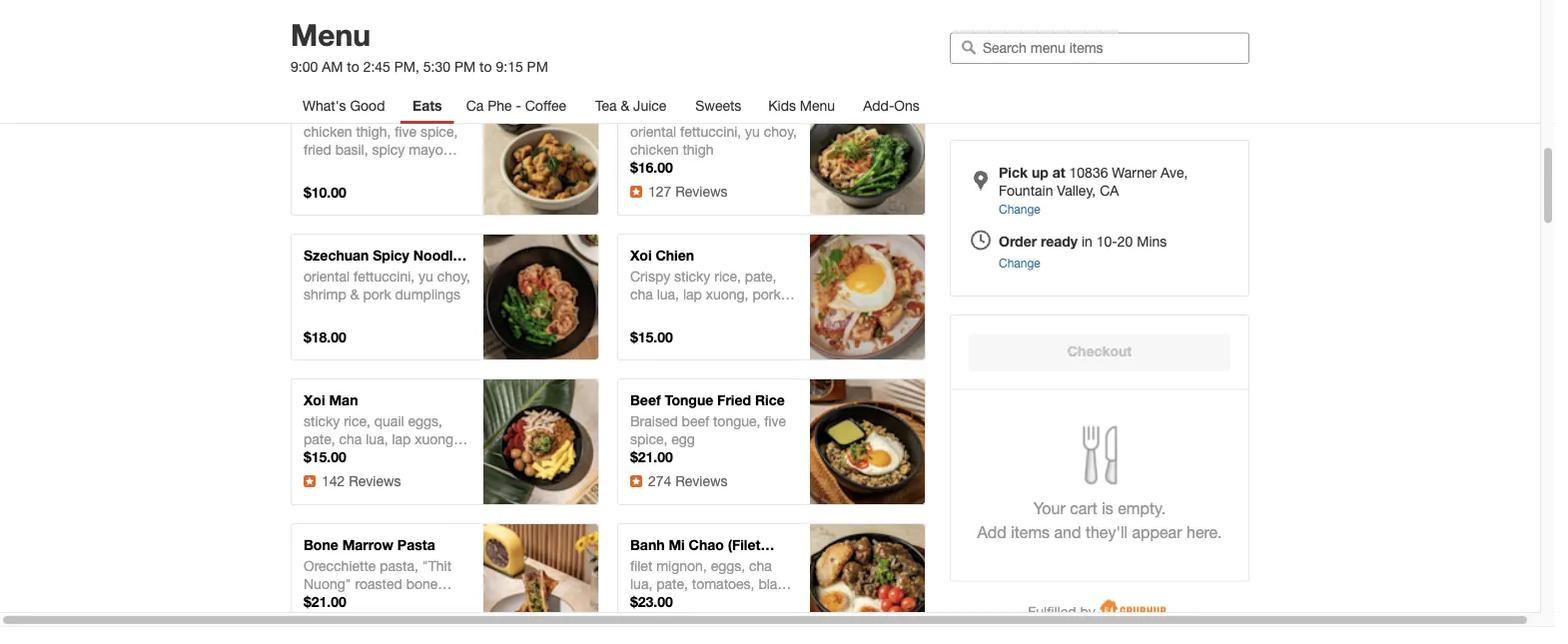 Task type: describe. For each thing, give the bounding box(es) containing it.
add for oriental fettuccini, yu choy, shrimp & pork dumplings
[[505, 280, 530, 296]]

good
[[350, 97, 385, 114]]

& inside tab list
[[621, 97, 630, 114]]

tea & juice
[[595, 97, 667, 114]]

empty.
[[1118, 499, 1166, 518]]

cart for crispy sticky rice, pate, cha lua, lap xuong, pork floss, scallion oil, peanuts, fried egg
[[877, 280, 904, 296]]

oriental fettuccini, yu choy, shrimp & pork dumplings
[[304, 268, 471, 303]]

to for filet mignon, eggs, cha lua, pate, tomatoes, black peppercorn sauce
[[861, 569, 873, 586]]

$10.00
[[304, 184, 346, 201]]

egg inside beef tongue fried rice braised beef tongue, five spice, egg
[[672, 431, 695, 448]]

man
[[329, 392, 358, 409]]

noodles for szechuan spicy noodles and chicken
[[740, 102, 795, 119]]

mignon,
[[657, 558, 707, 574]]

peanuts
[[377, 467, 427, 483]]

beef
[[682, 413, 709, 430]]

eats
[[413, 97, 442, 114]]

fried inside fried chicken chicken thigh, five spice, fried basil, spicy mayo sauce $10.00
[[304, 141, 331, 158]]

24 cart image for oriental fettuccini, yu choy, shrimp & pork dumplings
[[529, 299, 553, 323]]

is
[[1102, 499, 1114, 518]]

add to cart for sticky rice, quail eggs, pate, cha lua, lap xuong, omelette, pork floss, scallion oil, peanuts
[[505, 425, 577, 441]]

$18.00
[[304, 329, 346, 346]]

9:15
[[496, 58, 523, 75]]

cha inside xoi man sticky rice, quail eggs, pate, cha lua, lap xuong, omelette, pork floss, scallion oil, peanuts
[[339, 431, 362, 448]]

9:00
[[291, 58, 318, 75]]

menu inside tab list
[[800, 97, 835, 114]]

lap inside xoi man sticky rice, quail eggs, pate, cha lua, lap xuong, omelette, pork floss, scallion oil, peanuts
[[392, 431, 411, 448]]

$21.00 for egg
[[630, 449, 673, 466]]

mayo
[[409, 141, 443, 158]]

cha inside xoi chien crispy sticky rice, pate, cha lua, lap xuong, pork floss, scallion oil, peanuts, fried egg $15.00
[[630, 286, 653, 303]]

yu for chicken
[[745, 123, 760, 140]]

sweets
[[696, 97, 742, 114]]

tongue
[[665, 392, 714, 409]]

142 reviews
[[322, 473, 401, 489]]

pick
[[999, 164, 1028, 181]]

sauce inside fried chicken chicken thigh, five spice, fried basil, spicy mayo sauce $10.00
[[304, 159, 341, 176]]

five inside fried chicken chicken thigh, five spice, fried basil, spicy mayo sauce $10.00
[[395, 123, 417, 140]]

(filet
[[728, 537, 761, 553]]

your
[[1034, 499, 1066, 518]]

mi
[[669, 537, 685, 553]]

chicken inside szechuan spicy noodles and chicken
[[659, 120, 714, 137]]

xuong, inside xoi man sticky rice, quail eggs, pate, cha lua, lap xuong, omelette, pork floss, scallion oil, peanuts
[[415, 431, 458, 448]]

crispy
[[630, 268, 671, 285]]

tomatoes,
[[692, 576, 755, 592]]

add for filet mignon, eggs, cha lua, pate, tomatoes, black peppercorn sauce
[[831, 569, 857, 586]]

at
[[1053, 164, 1066, 181]]

24 cart image for filet mignon, eggs, cha lua, pate, tomatoes, black peppercorn sauce
[[856, 588, 880, 612]]

add for sticky rice, quail eggs, pate, cha lua, lap xuong, omelette, pork floss, scallion oil, peanuts
[[505, 425, 530, 441]]

tea
[[595, 97, 617, 114]]

pate, for filet mignon, eggs, cha lua, pate, tomatoes, black peppercorn sauce
[[657, 576, 688, 592]]

cart for filet mignon, eggs, cha lua, pate, tomatoes, black peppercorn sauce
[[877, 569, 904, 586]]

10836 warner ave, fountain valley, ca
[[999, 164, 1188, 199]]

pasta
[[397, 537, 435, 553]]

5:30
[[423, 58, 451, 75]]

scallion inside xoi man sticky rice, quail eggs, pate, cha lua, lap xuong, omelette, pork floss, scallion oil, peanuts
[[304, 467, 351, 483]]

chicken inside fried chicken chicken thigh, five spice, fried basil, spicy mayo sauce $10.00
[[304, 123, 352, 140]]

rice, inside xoi man sticky rice, quail eggs, pate, cha lua, lap xuong, omelette, pork floss, scallion oil, peanuts
[[344, 413, 371, 430]]

10836
[[1069, 164, 1108, 181]]

add for oriental fettuccini, yu choy, chicken thigh
[[831, 135, 857, 151]]

szechuan spicy noodles and chicken
[[630, 102, 795, 137]]

cart for sticky rice, quail eggs, pate, cha lua, lap xuong, omelette, pork floss, scallion oil, peanuts
[[551, 425, 577, 441]]

0 horizontal spatial $15.00
[[304, 449, 346, 466]]

what's good
[[303, 97, 385, 114]]

1 pm from the left
[[455, 58, 476, 75]]

kids menu
[[768, 97, 835, 114]]

274
[[648, 473, 672, 489]]

quail
[[374, 413, 404, 430]]

phe
[[488, 97, 512, 114]]

am
[[322, 58, 343, 75]]

fried inside xoi chien crispy sticky rice, pate, cha lua, lap xuong, pork floss, scallion oil, peanuts, fried egg $15.00
[[630, 322, 658, 339]]

add to cart for braised beef tongue, five spice, egg
[[831, 425, 904, 441]]

add to cart for oriental fettuccini, yu choy, chicken thigh
[[831, 135, 904, 151]]

cart for oriental fettuccini, yu choy, chicken thigh
[[877, 135, 904, 151]]

floss, inside xoi man sticky rice, quail eggs, pate, cha lua, lap xuong, omelette, pork floss, scallion oil, peanuts
[[398, 449, 431, 465]]

24 cart image for crispy sticky rice, pate, cha lua, lap xuong, pork floss, scallion oil, peanuts, fried egg
[[856, 299, 880, 323]]

cart for braised beef tongue, five spice, egg
[[877, 425, 904, 441]]

in
[[1082, 233, 1093, 249]]

10-
[[1097, 233, 1118, 249]]

add for chicken thigh, five spice, fried basil, spicy mayo sauce
[[505, 135, 530, 151]]

menu 9:00 am to 2:45 pm, 5:30 pm to 9:15 pm
[[291, 16, 548, 75]]

what's
[[303, 97, 346, 114]]

xoi chien crispy sticky rice, pate, cha lua, lap xuong, pork floss, scallion oil, peanuts, fried egg $15.00
[[630, 247, 795, 346]]

appear
[[1132, 523, 1182, 542]]

nuong"
[[304, 576, 351, 592]]

rice, inside xoi chien crispy sticky rice, pate, cha lua, lap xuong, pork floss, scallion oil, peanuts, fried egg $15.00
[[715, 268, 741, 285]]

fountain
[[999, 182, 1053, 199]]

basil,
[[335, 141, 368, 158]]

tongue,
[[713, 413, 761, 430]]

& inside oriental fettuccini, yu choy, shrimp & pork dumplings
[[350, 286, 359, 303]]

order ready in 10-20 mins
[[999, 233, 1167, 249]]

to for chicken thigh, five spice, fried basil, spicy mayo sauce
[[534, 135, 547, 151]]

braised
[[630, 413, 678, 430]]

ca
[[466, 97, 484, 114]]

tab list containing what's good
[[291, 88, 1007, 124]]

20
[[1118, 233, 1133, 249]]

-
[[516, 97, 521, 114]]

xoi for xoi chien crispy sticky rice, pate, cha lua, lap xuong, pork floss, scallion oil, peanuts, fried egg $15.00
[[630, 247, 652, 264]]

floss, inside xoi chien crispy sticky rice, pate, cha lua, lap xuong, pork floss, scallion oil, peanuts, fried egg $15.00
[[630, 304, 664, 321]]

thigh,
[[356, 123, 391, 140]]

142
[[322, 473, 345, 489]]

spicy
[[372, 141, 405, 158]]

change for pick up at
[[999, 202, 1041, 216]]

xoi man sticky rice, quail eggs, pate, cha lua, lap xuong, omelette, pork floss, scallion oil, peanuts
[[304, 392, 458, 483]]

spice, inside fried chicken chicken thigh, five spice, fried basil, spicy mayo sauce $10.00
[[421, 123, 458, 140]]

pasta,
[[380, 558, 418, 574]]

peanuts,
[[740, 304, 795, 321]]

to for oriental fettuccini, yu choy, shrimp & pork dumplings
[[534, 280, 547, 296]]

add inside your cart is empty. add items and they'll appear here.
[[977, 523, 1007, 542]]

add to cart for oriental fettuccini, yu choy, shrimp & pork dumplings
[[505, 280, 577, 296]]

sauce inside filet mignon, eggs, cha lua, pate, tomatoes, black peppercorn sauce
[[707, 594, 744, 610]]

spicy for dumplings
[[373, 247, 409, 264]]

fulfilled
[[1028, 603, 1076, 620]]

fettuccini, for dumplings
[[354, 268, 415, 285]]

order
[[999, 233, 1037, 249]]

up
[[1032, 164, 1049, 181]]

here.
[[1187, 523, 1222, 542]]

beef tongue fried rice braised beef tongue, five spice, egg
[[630, 392, 786, 448]]

orecchiette
[[304, 558, 376, 574]]

your cart is empty. add items and they'll appear here.
[[977, 499, 1222, 542]]

274 reviews
[[648, 473, 728, 489]]

bone
[[304, 537, 338, 553]]

$23.00
[[630, 594, 673, 610]]

warner
[[1112, 164, 1157, 181]]

bone marrow & toast menu item
[[617, 0, 926, 71]]

oriental fettuccini, yu choy, chicken thigh
[[630, 123, 797, 158]]

peppercorn
[[630, 594, 703, 610]]

oil, inside xoi man sticky rice, quail eggs, pate, cha lua, lap xuong, omelette, pork floss, scallion oil, peanuts
[[355, 467, 373, 483]]

ready
[[1041, 233, 1078, 249]]

bone marrow & toast image
[[810, 0, 925, 70]]

valley,
[[1057, 182, 1096, 199]]

fried chicken chicken thigh, five spice, fried basil, spicy mayo sauce $10.00
[[304, 102, 458, 201]]

reviews for 127 reviews
[[676, 183, 728, 200]]

szechuan for dumplings
[[304, 247, 369, 264]]

eggs, inside filet mignon, eggs, cha lua, pate, tomatoes, black peppercorn sauce
[[711, 558, 745, 574]]

kids
[[768, 97, 796, 114]]

cart
[[1070, 499, 1098, 518]]

add to cart for chicken thigh, five spice, fried basil, spicy mayo sauce
[[505, 135, 577, 151]]

items
[[1011, 523, 1050, 542]]



Task type: vqa. For each thing, say whether or not it's contained in the screenshot.
the in 17 reviews LINK
no



Task type: locate. For each thing, give the bounding box(es) containing it.
1 change from the top
[[999, 202, 1041, 216]]

0 vertical spatial chicken
[[342, 102, 396, 119]]

fettuccini,
[[680, 123, 742, 140], [354, 268, 415, 285]]

szechuan inside szechuan spicy noodles and chicken
[[630, 102, 696, 119]]

oil, right 142
[[355, 467, 373, 483]]

1 vertical spatial sauce
[[707, 594, 744, 610]]

1 vertical spatial change button
[[999, 254, 1041, 272]]

cart for oriental fettuccini, yu choy, shrimp & pork dumplings
[[551, 280, 577, 296]]

pate, for xoi chien crispy sticky rice, pate, cha lua, lap xuong, pork floss, scallion oil, peanuts, fried egg $15.00
[[745, 268, 777, 285]]

1 vertical spatial chicken
[[659, 120, 714, 137]]

menu up am
[[291, 16, 371, 52]]

chicken
[[304, 123, 352, 140], [630, 141, 679, 158]]

1 vertical spatial rice,
[[344, 413, 371, 430]]

black
[[759, 576, 792, 592]]

omelette,
[[304, 449, 362, 465]]

ca
[[1100, 182, 1119, 199]]

pork up peanuts,
[[753, 286, 781, 303]]

spicy for chicken
[[700, 102, 736, 119]]

oriental for chicken
[[630, 123, 676, 140]]

xoi inside xoi man sticky rice, quail eggs, pate, cha lua, lap xuong, omelette, pork floss, scallion oil, peanuts
[[304, 392, 325, 409]]

ca phe - coffee
[[466, 97, 566, 114]]

change button for pick up at
[[999, 200, 1041, 218]]

2 vertical spatial pate,
[[657, 576, 688, 592]]

filet
[[630, 558, 653, 574]]

1 vertical spatial lap
[[392, 431, 411, 448]]

0 vertical spatial $21.00
[[630, 449, 673, 466]]

to for crispy sticky rice, pate, cha lua, lap xuong, pork floss, scallion oil, peanuts, fried egg
[[861, 280, 873, 296]]

1 vertical spatial fettuccini,
[[354, 268, 415, 285]]

0 horizontal spatial xuong,
[[415, 431, 458, 448]]

change button
[[999, 200, 1041, 218], [999, 254, 1041, 272]]

reviews right 142
[[349, 473, 401, 489]]

pm right 9:15
[[527, 58, 548, 75]]

$21.00 for marrow,
[[304, 594, 346, 610]]

fettuccini, up thigh
[[680, 123, 742, 140]]

1 change button from the top
[[999, 200, 1041, 218]]

bone
[[406, 576, 438, 592]]

$21.00 down nuong"
[[304, 594, 346, 610]]

xoi inside xoi chien crispy sticky rice, pate, cha lua, lap xuong, pork floss, scallion oil, peanuts, fried egg $15.00
[[630, 247, 652, 264]]

1 horizontal spatial lap
[[683, 286, 702, 303]]

0 horizontal spatial sticky
[[304, 413, 340, 430]]

noodles for szechuan spicy noodles and dumplings
[[413, 247, 468, 264]]

oil, left peanuts,
[[718, 304, 737, 321]]

scallion down the crispy at the left top of the page
[[667, 304, 715, 321]]

1 horizontal spatial chicken
[[630, 141, 679, 158]]

eggs, up tomatoes,
[[711, 558, 745, 574]]

thigh
[[683, 141, 714, 158]]

pm right 5:30
[[455, 58, 476, 75]]

fulfilled by
[[1028, 603, 1096, 620]]

pork down dumplings
[[363, 286, 391, 303]]

0 vertical spatial five
[[395, 123, 417, 140]]

sticky inside xoi chien crispy sticky rice, pate, cha lua, lap xuong, pork floss, scallion oil, peanuts, fried egg $15.00
[[674, 268, 711, 285]]

pork inside xoi chien crispy sticky rice, pate, cha lua, lap xuong, pork floss, scallion oil, peanuts, fried egg $15.00
[[753, 286, 781, 303]]

1 vertical spatial and
[[304, 265, 329, 282]]

chicken up $16.00
[[630, 141, 679, 158]]

change for order ready
[[999, 256, 1041, 270]]

$21.00 up 274
[[630, 449, 673, 466]]

& right tea
[[621, 97, 630, 114]]

& down dumplings
[[350, 286, 359, 303]]

cart for orecchiette pasta, "thit nuong" roasted bone marrow, spinach
[[551, 569, 577, 586]]

0 vertical spatial xoi
[[630, 247, 652, 264]]

noodles up "dumplings"
[[413, 247, 468, 264]]

2:45
[[363, 58, 391, 75]]

1 vertical spatial fried
[[717, 392, 751, 409]]

pork up peanuts on the left of page
[[366, 449, 394, 465]]

sticky inside xoi man sticky rice, quail eggs, pate, cha lua, lap xuong, omelette, pork floss, scallion oil, peanuts
[[304, 413, 340, 430]]

oriental inside oriental fettuccini, yu choy, chicken thigh
[[630, 123, 676, 140]]

"thit
[[422, 558, 452, 574]]

1 vertical spatial chicken
[[630, 141, 679, 158]]

five
[[395, 123, 417, 140], [765, 413, 786, 430]]

chicken inside fried chicken chicken thigh, five spice, fried basil, spicy mayo sauce $10.00
[[342, 102, 396, 119]]

24 cart image
[[529, 154, 553, 178], [856, 154, 880, 178], [529, 299, 553, 323], [856, 299, 880, 323], [529, 443, 553, 467], [529, 588, 553, 612]]

xoi for xoi man sticky rice, quail eggs, pate, cha lua, lap xuong, omelette, pork floss, scallion oil, peanuts
[[304, 392, 325, 409]]

0 horizontal spatial and
[[304, 265, 329, 282]]

change down order
[[999, 256, 1041, 270]]

rice, up peanuts,
[[715, 268, 741, 285]]

chicken down what's
[[304, 123, 352, 140]]

fettuccini, inside oriental fettuccini, yu choy, shrimp & pork dumplings
[[354, 268, 415, 285]]

spinach
[[358, 594, 407, 610]]

sauce down tomatoes,
[[707, 594, 744, 610]]

reviews right 274
[[676, 473, 728, 489]]

rice, down man
[[344, 413, 371, 430]]

0 horizontal spatial pm
[[455, 58, 476, 75]]

0 horizontal spatial fettuccini,
[[354, 268, 415, 285]]

127 reviews
[[648, 183, 728, 200]]

1 vertical spatial lua,
[[366, 431, 388, 448]]

egg
[[662, 322, 686, 339], [672, 431, 695, 448]]

0 horizontal spatial noodles
[[413, 247, 468, 264]]

1 vertical spatial pate,
[[304, 431, 335, 448]]

1 horizontal spatial pm
[[527, 58, 548, 75]]

spice, up mayo
[[421, 123, 458, 140]]

cart
[[551, 135, 577, 151], [877, 135, 904, 151], [551, 280, 577, 296], [877, 280, 904, 296], [551, 425, 577, 441], [877, 425, 904, 441], [551, 569, 577, 586], [877, 569, 904, 586]]

0 vertical spatial sauce
[[304, 159, 341, 176]]

1 horizontal spatial fettuccini,
[[680, 123, 742, 140]]

egg down the crispy at the left top of the page
[[662, 322, 686, 339]]

2 change button from the top
[[999, 254, 1041, 272]]

sticky
[[674, 268, 711, 285], [304, 413, 340, 430]]

reviews right 127
[[676, 183, 728, 200]]

oil, inside xoi chien crispy sticky rice, pate, cha lua, lap xuong, pork floss, scallion oil, peanuts, fried egg $15.00
[[718, 304, 737, 321]]

lua, inside xoi chien crispy sticky rice, pate, cha lua, lap xuong, pork floss, scallion oil, peanuts, fried egg $15.00
[[657, 286, 679, 303]]

2 24 cart image from the top
[[856, 588, 880, 612]]

and up the shrimp at top left
[[304, 265, 329, 282]]

0 horizontal spatial menu
[[291, 16, 371, 52]]

2 pm from the left
[[527, 58, 548, 75]]

$16.00
[[630, 159, 673, 176]]

szechuan for chicken
[[630, 102, 696, 119]]

lap inside xoi chien crispy sticky rice, pate, cha lua, lap xuong, pork floss, scallion oil, peanuts, fried egg $15.00
[[683, 286, 702, 303]]

1 vertical spatial floss,
[[398, 449, 431, 465]]

and for oriental fettuccini, yu choy, shrimp & pork dumplings
[[304, 265, 329, 282]]

eggs, right quail
[[408, 413, 443, 430]]

spice, inside beef tongue fried rice braised beef tongue, five spice, egg
[[630, 431, 668, 448]]

add for braised beef tongue, five spice, egg
[[831, 425, 857, 441]]

cha inside filet mignon, eggs, cha lua, pate, tomatoes, black peppercorn sauce
[[749, 558, 772, 574]]

chao
[[689, 537, 724, 553]]

eggs, inside xoi man sticky rice, quail eggs, pate, cha lua, lap xuong, omelette, pork floss, scallion oil, peanuts
[[408, 413, 443, 430]]

$15.00 inside xoi chien crispy sticky rice, pate, cha lua, lap xuong, pork floss, scallion oil, peanuts, fried egg $15.00
[[630, 329, 673, 346]]

lua, down quail
[[366, 431, 388, 448]]

spicy up oriental fettuccini, yu choy, chicken thigh
[[700, 102, 736, 119]]

marrow
[[342, 537, 394, 553]]

0 vertical spatial noodles
[[740, 102, 795, 119]]

0 horizontal spatial xoi
[[304, 392, 325, 409]]

1 horizontal spatial rice,
[[715, 268, 741, 285]]

by
[[1080, 603, 1096, 620]]

sauce up $10.00
[[304, 159, 341, 176]]

1 horizontal spatial $15.00
[[630, 329, 673, 346]]

five up the spicy
[[395, 123, 417, 140]]

add to cart for crispy sticky rice, pate, cha lua, lap xuong, pork floss, scallion oil, peanuts, fried egg
[[831, 280, 904, 296]]

24 cart image for sticky rice, quail eggs, pate, cha lua, lap xuong, omelette, pork floss, scallion oil, peanuts
[[529, 443, 553, 467]]

24 cart image
[[856, 443, 880, 467], [856, 588, 880, 612]]

pate, up peanuts,
[[745, 268, 777, 285]]

yu for dumplings
[[419, 268, 433, 285]]

noodles inside szechuan spicy noodles and dumplings
[[413, 247, 468, 264]]

they'll
[[1086, 523, 1128, 542]]

2 change from the top
[[999, 256, 1041, 270]]

pate, inside xoi chien crispy sticky rice, pate, cha lua, lap xuong, pork floss, scallion oil, peanuts, fried egg $15.00
[[745, 268, 777, 285]]

change down fountain
[[999, 202, 1041, 216]]

0 vertical spatial yu
[[745, 123, 760, 140]]

choy, for szechuan spicy noodles and dumplings
[[437, 268, 471, 285]]

menu right kids
[[800, 97, 835, 114]]

add-ons
[[863, 97, 920, 114]]

0 vertical spatial oriental
[[630, 123, 676, 140]]

1 vertical spatial yu
[[419, 268, 433, 285]]

oriental up the shrimp at top left
[[304, 268, 350, 285]]

egg inside xoi chien crispy sticky rice, pate, cha lua, lap xuong, pork floss, scallion oil, peanuts, fried egg $15.00
[[662, 322, 686, 339]]

to for oriental fettuccini, yu choy, chicken thigh
[[861, 135, 873, 151]]

lap down chien
[[683, 286, 702, 303]]

0 horizontal spatial $21.00
[[304, 594, 346, 610]]

fried left basil,
[[304, 141, 331, 158]]

1 vertical spatial noodles
[[413, 247, 468, 264]]

roasted
[[355, 576, 402, 592]]

0 horizontal spatial scallion
[[304, 467, 351, 483]]

fried down am
[[304, 102, 338, 119]]

egg down 'beef'
[[672, 431, 695, 448]]

lap down quail
[[392, 431, 411, 448]]

tab list
[[291, 88, 1007, 124]]

oriental
[[630, 123, 676, 140], [304, 268, 350, 285]]

0 horizontal spatial oriental
[[304, 268, 350, 285]]

change button for order ready
[[999, 254, 1041, 272]]

scallion inside xoi chien crispy sticky rice, pate, cha lua, lap xuong, pork floss, scallion oil, peanuts, fried egg $15.00
[[667, 304, 715, 321]]

eggs,
[[408, 413, 443, 430], [711, 558, 745, 574]]

0 horizontal spatial eggs,
[[408, 413, 443, 430]]

chicken
[[342, 102, 396, 119], [659, 120, 714, 137]]

pate, up peppercorn
[[657, 576, 688, 592]]

0 vertical spatial $15.00
[[630, 329, 673, 346]]

$15.00 down the crispy at the left top of the page
[[630, 329, 673, 346]]

to for orecchiette pasta, "thit nuong" roasted bone marrow, spinach
[[534, 569, 547, 586]]

0 horizontal spatial pate,
[[304, 431, 335, 448]]

fried
[[304, 102, 338, 119], [717, 392, 751, 409]]

0 horizontal spatial fried
[[304, 141, 331, 158]]

oriental for dumplings
[[304, 268, 350, 285]]

24 cart image for chicken thigh, five spice, fried basil, spicy mayo sauce
[[529, 154, 553, 178]]

Search menu items text field
[[983, 39, 1240, 57]]

pork
[[363, 286, 391, 303], [753, 286, 781, 303], [366, 449, 394, 465]]

pork inside xoi man sticky rice, quail eggs, pate, cha lua, lap xuong, omelette, pork floss, scallion oil, peanuts
[[366, 449, 394, 465]]

2 horizontal spatial lua,
[[657, 286, 679, 303]]

fried up the tongue,
[[717, 392, 751, 409]]

add
[[505, 135, 530, 151], [831, 135, 857, 151], [505, 280, 530, 296], [831, 280, 857, 296], [505, 425, 530, 441], [831, 425, 857, 441], [977, 523, 1007, 542], [505, 569, 530, 586], [831, 569, 857, 586]]

xoi left man
[[304, 392, 325, 409]]

1 horizontal spatial sauce
[[707, 594, 744, 610]]

scallion
[[667, 304, 715, 321], [304, 467, 351, 483]]

1 vertical spatial oriental
[[304, 268, 350, 285]]

lua, down filet
[[630, 576, 653, 592]]

add to cart for orecchiette pasta, "thit nuong" roasted bone marrow, spinach
[[505, 569, 577, 586]]

0 horizontal spatial spicy
[[373, 247, 409, 264]]

pate, inside xoi man sticky rice, quail eggs, pate, cha lua, lap xuong, omelette, pork floss, scallion oil, peanuts
[[304, 431, 335, 448]]

0 vertical spatial fettuccini,
[[680, 123, 742, 140]]

noodles up oriental fettuccini, yu choy, chicken thigh
[[740, 102, 795, 119]]

fried inside fried chicken chicken thigh, five spice, fried basil, spicy mayo sauce $10.00
[[304, 102, 338, 119]]

0 vertical spatial eggs,
[[408, 413, 443, 430]]

add to cart for filet mignon, eggs, cha lua, pate, tomatoes, black peppercorn sauce
[[831, 569, 904, 586]]

rice
[[755, 392, 785, 409]]

five down 'rice'
[[765, 413, 786, 430]]

and down cart
[[1054, 523, 1081, 542]]

fried down the crispy at the left top of the page
[[630, 322, 658, 339]]

to for braised beef tongue, five spice, egg
[[861, 425, 873, 441]]

yu inside oriental fettuccini, yu choy, chicken thigh
[[745, 123, 760, 140]]

spice, down braised on the left of the page
[[630, 431, 668, 448]]

change button down fountain
[[999, 200, 1041, 218]]

1 horizontal spatial fried
[[717, 392, 751, 409]]

fettuccini, for chicken
[[680, 123, 742, 140]]

0 vertical spatial choy,
[[764, 123, 797, 140]]

xoi up the crispy at the left top of the page
[[630, 247, 652, 264]]

floss, up peanuts on the left of page
[[398, 449, 431, 465]]

dumplings
[[395, 286, 460, 303]]

spicy inside szechuan spicy noodles and chicken
[[700, 102, 736, 119]]

1 horizontal spatial &
[[621, 97, 630, 114]]

0 vertical spatial spicy
[[700, 102, 736, 119]]

oriental down 'juice'
[[630, 123, 676, 140]]

and down 'juice'
[[630, 120, 655, 137]]

1 vertical spatial $21.00
[[304, 594, 346, 610]]

1 horizontal spatial spicy
[[700, 102, 736, 119]]

filet mignon, eggs, cha lua, pate, tomatoes, black peppercorn sauce
[[630, 558, 792, 610]]

scallion down "omelette,"
[[304, 467, 351, 483]]

1 vertical spatial five
[[765, 413, 786, 430]]

0 horizontal spatial yu
[[419, 268, 433, 285]]

0 vertical spatial sticky
[[674, 268, 711, 285]]

add for orecchiette pasta, "thit nuong" roasted bone marrow, spinach
[[505, 569, 530, 586]]

spicy inside szechuan spicy noodles and dumplings
[[373, 247, 409, 264]]

lua, down the crispy at the left top of the page
[[657, 286, 679, 303]]

coffee
[[525, 97, 566, 114]]

szechuan inside szechuan spicy noodles and dumplings
[[304, 247, 369, 264]]

and inside szechuan spicy noodles and dumplings
[[304, 265, 329, 282]]

1 horizontal spatial $21.00
[[630, 449, 673, 466]]

$21.00
[[630, 449, 673, 466], [304, 594, 346, 610]]

reviews for 274 reviews
[[676, 473, 728, 489]]

1 horizontal spatial pate,
[[657, 576, 688, 592]]

and inside szechuan spicy noodles and chicken
[[630, 120, 655, 137]]

1 vertical spatial 24 cart image
[[856, 588, 880, 612]]

to
[[347, 58, 359, 75], [480, 58, 492, 75], [534, 135, 547, 151], [861, 135, 873, 151], [534, 280, 547, 296], [861, 280, 873, 296], [534, 425, 547, 441], [861, 425, 873, 441], [534, 569, 547, 586], [861, 569, 873, 586]]

0 horizontal spatial chicken
[[304, 123, 352, 140]]

0 horizontal spatial lap
[[392, 431, 411, 448]]

sticky down man
[[304, 413, 340, 430]]

change
[[999, 202, 1041, 216], [999, 256, 1041, 270]]

1 horizontal spatial floss,
[[630, 304, 664, 321]]

pm
[[455, 58, 476, 75], [527, 58, 548, 75]]

yu inside oriental fettuccini, yu choy, shrimp & pork dumplings
[[419, 268, 433, 285]]

sticky down chien
[[674, 268, 711, 285]]

checkout button
[[969, 334, 1231, 371]]

1 horizontal spatial oil,
[[718, 304, 737, 321]]

yu
[[745, 123, 760, 140], [419, 268, 433, 285]]

2 horizontal spatial cha
[[749, 558, 772, 574]]

1 horizontal spatial sticky
[[674, 268, 711, 285]]

menu inside menu 9:00 am to 2:45 pm, 5:30 pm to 9:15 pm
[[291, 16, 371, 52]]

0 horizontal spatial sauce
[[304, 159, 341, 176]]

1 horizontal spatial chicken
[[659, 120, 714, 137]]

pate, up "omelette,"
[[304, 431, 335, 448]]

noodles inside szechuan spicy noodles and chicken
[[740, 102, 795, 119]]

$15.00 up 142
[[304, 449, 346, 466]]

pate, inside filet mignon, eggs, cha lua, pate, tomatoes, black peppercorn sauce
[[657, 576, 688, 592]]

add for crispy sticky rice, pate, cha lua, lap xuong, pork floss, scallion oil, peanuts, fried egg
[[831, 280, 857, 296]]

1 horizontal spatial five
[[765, 413, 786, 430]]

0 vertical spatial pate,
[[745, 268, 777, 285]]

0 vertical spatial xuong,
[[706, 286, 749, 303]]

0 vertical spatial and
[[630, 120, 655, 137]]

spicy up dumplings
[[373, 247, 409, 264]]

1 vertical spatial menu
[[800, 97, 835, 114]]

choy,
[[764, 123, 797, 140], [437, 268, 471, 285]]

reviews for 142 reviews
[[349, 473, 401, 489]]

chicken up thigh
[[659, 120, 714, 137]]

lap
[[683, 286, 702, 303], [392, 431, 411, 448]]

0 horizontal spatial choy,
[[437, 268, 471, 285]]

fried
[[304, 141, 331, 158], [630, 322, 658, 339]]

mins
[[1137, 233, 1167, 249]]

pork inside oriental fettuccini, yu choy, shrimp & pork dumplings
[[363, 286, 391, 303]]

szechuan up dumplings
[[304, 247, 369, 264]]

choy, down kids
[[764, 123, 797, 140]]

banh
[[630, 537, 665, 553]]

szechuan up thigh
[[630, 102, 696, 119]]

1 vertical spatial eggs,
[[711, 558, 745, 574]]

1 horizontal spatial noodles
[[740, 102, 795, 119]]

0 vertical spatial scallion
[[667, 304, 715, 321]]

1 vertical spatial $15.00
[[304, 449, 346, 466]]

2 horizontal spatial pate,
[[745, 268, 777, 285]]

pm,
[[394, 58, 420, 75]]

add to cart
[[505, 135, 577, 151], [831, 135, 904, 151], [505, 280, 577, 296], [831, 280, 904, 296], [505, 425, 577, 441], [831, 425, 904, 441], [505, 569, 577, 586], [831, 569, 904, 586]]

xuong, inside xoi chien crispy sticky rice, pate, cha lua, lap xuong, pork floss, scallion oil, peanuts, fried egg $15.00
[[706, 286, 749, 303]]

menu
[[291, 16, 371, 52], [800, 97, 835, 114]]

xuong, up peanuts on the left of page
[[415, 431, 458, 448]]

cha up the black
[[749, 558, 772, 574]]

1 horizontal spatial spice,
[[630, 431, 668, 448]]

fettuccini, inside oriental fettuccini, yu choy, chicken thigh
[[680, 123, 742, 140]]

1 horizontal spatial oriental
[[630, 123, 676, 140]]

0 vertical spatial floss,
[[630, 304, 664, 321]]

xoi
[[630, 247, 652, 264], [304, 392, 325, 409]]

bone marrow pasta orecchiette pasta, "thit nuong" roasted bone marrow, spinach
[[304, 537, 452, 610]]

0 vertical spatial change button
[[999, 200, 1041, 218]]

mignon)
[[630, 555, 685, 571]]

choy, inside oriental fettuccini, yu choy, shrimp & pork dumplings
[[437, 268, 471, 285]]

1 vertical spatial sticky
[[304, 413, 340, 430]]

cart for chicken thigh, five spice, fried basil, spicy mayo sauce
[[551, 135, 577, 151]]

chicken inside oriental fettuccini, yu choy, chicken thigh
[[630, 141, 679, 158]]

0 vertical spatial lua,
[[657, 286, 679, 303]]

0 horizontal spatial fried
[[304, 102, 338, 119]]

xuong, up peanuts,
[[706, 286, 749, 303]]

szechuan spicy noodles and dumplings
[[304, 247, 468, 282]]

1 24 cart image from the top
[[856, 443, 880, 467]]

floss, down the crispy at the left top of the page
[[630, 304, 664, 321]]

pate,
[[745, 268, 777, 285], [304, 431, 335, 448], [657, 576, 688, 592]]

24 cart image for orecchiette pasta, "thit nuong" roasted bone marrow, spinach
[[529, 588, 553, 612]]

0 horizontal spatial rice,
[[344, 413, 371, 430]]

2 vertical spatial cha
[[749, 558, 772, 574]]

cha up "omelette,"
[[339, 431, 362, 448]]

choy, for szechuan spicy noodles and chicken
[[764, 123, 797, 140]]

fried inside beef tongue fried rice braised beef tongue, five spice, egg
[[717, 392, 751, 409]]

choy, up "dumplings"
[[437, 268, 471, 285]]

five inside beef tongue fried rice braised beef tongue, five spice, egg
[[765, 413, 786, 430]]

checkout
[[1068, 343, 1132, 360]]

1 horizontal spatial choy,
[[764, 123, 797, 140]]

and inside your cart is empty. add items and they'll appear here.
[[1054, 523, 1081, 542]]

1 horizontal spatial eggs,
[[711, 558, 745, 574]]

to for sticky rice, quail eggs, pate, cha lua, lap xuong, omelette, pork floss, scallion oil, peanuts
[[534, 425, 547, 441]]

ave,
[[1161, 164, 1188, 181]]

2 vertical spatial lua,
[[630, 576, 653, 592]]

1 horizontal spatial scallion
[[667, 304, 715, 321]]

24 cart image for oriental fettuccini, yu choy, chicken thigh
[[856, 154, 880, 178]]

0 vertical spatial chicken
[[304, 123, 352, 140]]

oriental inside oriental fettuccini, yu choy, shrimp & pork dumplings
[[304, 268, 350, 285]]

add-
[[863, 97, 894, 114]]

change button down order
[[999, 254, 1041, 272]]

lua,
[[657, 286, 679, 303], [366, 431, 388, 448], [630, 576, 653, 592]]

24 cart image for braised beef tongue, five spice, egg
[[856, 443, 880, 467]]

1 horizontal spatial xuong,
[[706, 286, 749, 303]]

chicken up thigh,
[[342, 102, 396, 119]]

and for oriental fettuccini, yu choy, chicken thigh
[[630, 120, 655, 137]]

cha down the crispy at the left top of the page
[[630, 286, 653, 303]]

lua, inside filet mignon, eggs, cha lua, pate, tomatoes, black peppercorn sauce
[[630, 576, 653, 592]]

0 vertical spatial rice,
[[715, 268, 741, 285]]

0 vertical spatial lap
[[683, 286, 702, 303]]

lua, inside xoi man sticky rice, quail eggs, pate, cha lua, lap xuong, omelette, pork floss, scallion oil, peanuts
[[366, 431, 388, 448]]

marrow,
[[304, 594, 354, 610]]

fettuccini, up "dumplings"
[[354, 268, 415, 285]]

shrimp
[[304, 286, 346, 303]]

1 horizontal spatial yu
[[745, 123, 760, 140]]

floss,
[[630, 304, 664, 321], [398, 449, 431, 465]]

choy, inside oriental fettuccini, yu choy, chicken thigh
[[764, 123, 797, 140]]



